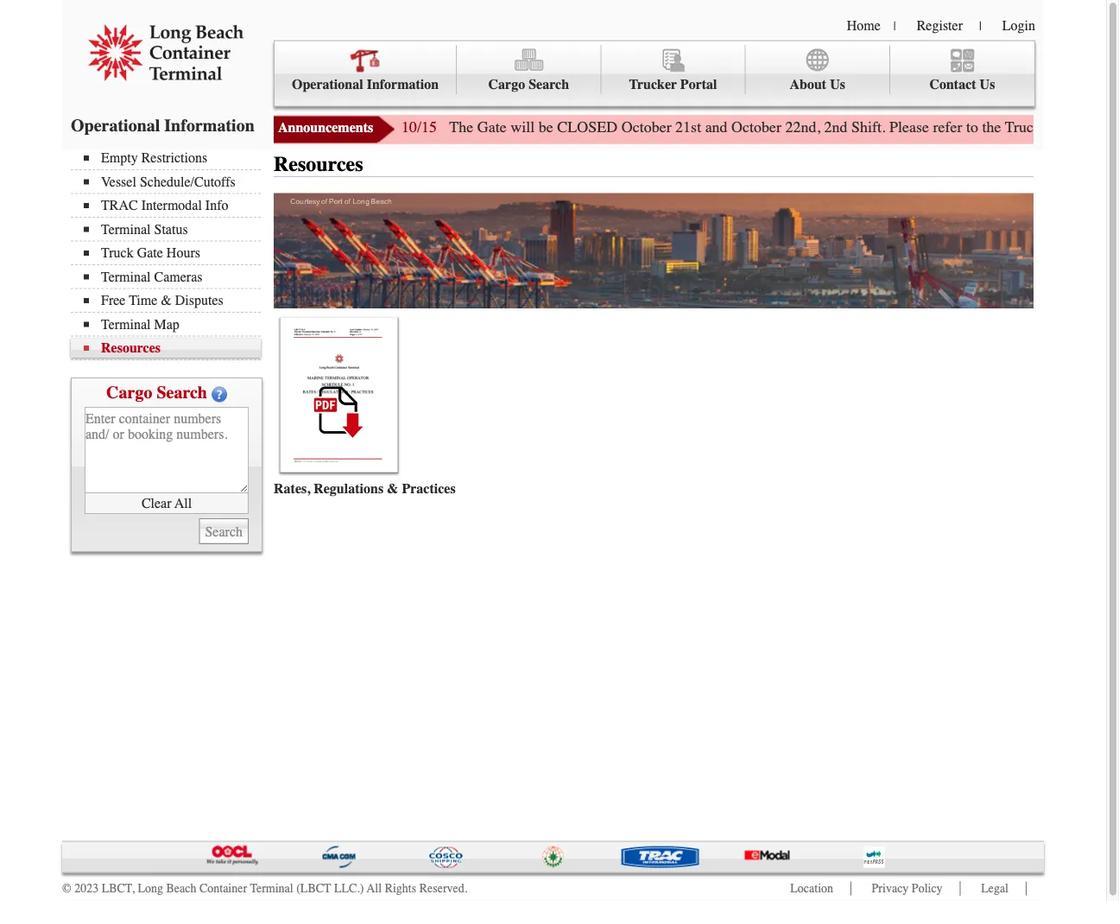 Task type: locate. For each thing, give the bounding box(es) containing it.
1 horizontal spatial search
[[529, 76, 569, 92]]

cargo down the resources link
[[106, 383, 152, 403]]

0 vertical spatial cargo
[[489, 76, 525, 92]]

announcements
[[278, 120, 373, 136]]

2nd
[[825, 118, 848, 136]]

about
[[790, 76, 827, 92]]

resources
[[274, 152, 363, 176], [101, 340, 161, 356]]

us right the about
[[830, 76, 846, 92]]

trucker portal link
[[602, 45, 746, 94]]

cameras
[[154, 269, 203, 285]]

clear all
[[142, 495, 192, 511]]

search down the resources link
[[157, 383, 207, 403]]

1 vertical spatial operational information
[[71, 115, 255, 135]]

all right llc.)
[[367, 882, 382, 895]]

1 vertical spatial truck
[[101, 245, 134, 261]]

cargo search
[[489, 76, 569, 92], [106, 383, 207, 403]]

1 vertical spatial resources
[[101, 340, 161, 356]]

0 vertical spatial cargo search
[[489, 76, 569, 92]]

1 horizontal spatial us
[[980, 76, 996, 92]]

us right contact
[[980, 76, 996, 92]]

llc.)
[[334, 882, 364, 895]]

0 vertical spatial hours
[[1079, 118, 1117, 136]]

truck
[[1006, 118, 1042, 136], [101, 245, 134, 261]]

0 horizontal spatial menu bar
[[71, 148, 270, 360]]

21st
[[676, 118, 702, 136]]

& left practices
[[387, 480, 399, 496]]

register
[[917, 17, 963, 33]]

1 horizontal spatial |
[[980, 19, 982, 33]]

0 horizontal spatial gate
[[137, 245, 163, 261]]

terminal left (lbct
[[250, 882, 293, 895]]

&
[[161, 292, 172, 308], [387, 480, 399, 496]]

cargo
[[489, 76, 525, 92], [106, 383, 152, 403]]

0 vertical spatial menu bar
[[274, 40, 1036, 107]]

1 horizontal spatial cargo
[[489, 76, 525, 92]]

information up 10/15 at the left
[[367, 76, 439, 92]]

operational information up announcements
[[292, 76, 439, 92]]

1 horizontal spatial truck
[[1006, 118, 1042, 136]]

schedule/cutoffs
[[140, 174, 236, 190]]

operational up announcements
[[292, 76, 363, 92]]

terminal
[[101, 221, 151, 237], [101, 269, 151, 285], [101, 316, 151, 332], [250, 882, 293, 895]]

october left 21st
[[622, 118, 672, 136]]

1 vertical spatial cargo
[[106, 383, 152, 403]]

information up restrictions at the top
[[164, 115, 255, 135]]

0 horizontal spatial october
[[622, 118, 672, 136]]

0 horizontal spatial us
[[830, 76, 846, 92]]

1 horizontal spatial hours
[[1079, 118, 1117, 136]]

all right clear on the left bottom of page
[[175, 495, 192, 511]]

0 vertical spatial operational information
[[292, 76, 439, 92]]

time
[[129, 292, 158, 308]]

1 horizontal spatial gate
[[477, 118, 507, 136]]

cargo search down the resources link
[[106, 383, 207, 403]]

1 horizontal spatial cargo search
[[489, 76, 569, 92]]

0 horizontal spatial operational information
[[71, 115, 255, 135]]

0 vertical spatial &
[[161, 292, 172, 308]]

1 vertical spatial hours
[[167, 245, 200, 261]]

location link
[[791, 882, 834, 895]]

restrictions
[[141, 150, 207, 166]]

all
[[175, 495, 192, 511], [367, 882, 382, 895]]

| right the home
[[894, 19, 896, 33]]

truck down trac
[[101, 245, 134, 261]]

1 horizontal spatial menu bar
[[274, 40, 1036, 107]]

hours
[[1079, 118, 1117, 136], [167, 245, 200, 261]]

operational up 'empty'
[[71, 115, 160, 135]]

0 horizontal spatial &
[[161, 292, 172, 308]]

long
[[138, 882, 163, 895]]

clear
[[142, 495, 172, 511]]

& right time
[[161, 292, 172, 308]]

practices
[[402, 480, 456, 496]]

contact
[[930, 76, 977, 92]]

22nd,
[[786, 118, 821, 136]]

home link
[[847, 17, 881, 33]]

0 horizontal spatial operational
[[71, 115, 160, 135]]

cargo up will
[[489, 76, 525, 92]]

1 vertical spatial operational
[[71, 115, 160, 135]]

2 us from the left
[[980, 76, 996, 92]]

resources inside empty restrictions vessel schedule/cutoffs trac intermodal info terminal status truck gate hours terminal cameras free time & disputes terminal map resources
[[101, 340, 161, 356]]

0 horizontal spatial all
[[175, 495, 192, 511]]

0 horizontal spatial |
[[894, 19, 896, 33]]

cargo search up will
[[489, 76, 569, 92]]

login
[[1003, 17, 1036, 33]]

policy
[[912, 882, 943, 895]]

privacy policy link
[[872, 882, 943, 895]]

reserved.
[[420, 882, 468, 895]]

resources down map on the left top of page
[[101, 340, 161, 356]]

search
[[529, 76, 569, 92], [157, 383, 207, 403]]

gate
[[477, 118, 507, 136], [1046, 118, 1075, 136], [137, 245, 163, 261]]

1 vertical spatial all
[[367, 882, 382, 895]]

0 horizontal spatial cargo search
[[106, 383, 207, 403]]

the
[[983, 118, 1002, 136]]

rates,
[[274, 480, 310, 496]]

rates, regulations & practices link
[[274, 480, 456, 496]]

about us
[[790, 76, 846, 92]]

regulations
[[314, 480, 384, 496]]

None submit
[[199, 518, 249, 544]]

trac intermodal info link
[[84, 197, 261, 213]]

1 horizontal spatial operational
[[292, 76, 363, 92]]

1 horizontal spatial all
[[367, 882, 382, 895]]

empty restrictions vessel schedule/cutoffs trac intermodal info terminal status truck gate hours terminal cameras free time & disputes terminal map resources
[[101, 150, 236, 356]]

0 horizontal spatial truck
[[101, 245, 134, 261]]

0 vertical spatial truck
[[1006, 118, 1042, 136]]

operational information
[[292, 76, 439, 92], [71, 115, 255, 135]]

menu bar
[[274, 40, 1036, 107], [71, 148, 270, 360]]

october
[[622, 118, 672, 136], [732, 118, 782, 136]]

login link
[[1003, 17, 1036, 33]]

1 horizontal spatial resources
[[274, 152, 363, 176]]

search up be
[[529, 76, 569, 92]]

clear all button
[[85, 493, 249, 514]]

0 vertical spatial all
[[175, 495, 192, 511]]

1 horizontal spatial information
[[367, 76, 439, 92]]

1 horizontal spatial &
[[387, 480, 399, 496]]

2 | from the left
[[980, 19, 982, 33]]

lbct,
[[102, 882, 135, 895]]

information
[[367, 76, 439, 92], [164, 115, 255, 135]]

intermodal
[[141, 197, 202, 213]]

terminal down 'free'
[[101, 316, 151, 332]]

1 vertical spatial search
[[157, 383, 207, 403]]

1 vertical spatial information
[[164, 115, 255, 135]]

0 vertical spatial operational
[[292, 76, 363, 92]]

operational
[[292, 76, 363, 92], [71, 115, 160, 135]]

operational information link
[[275, 45, 457, 94]]

beach
[[166, 882, 196, 895]]

1 vertical spatial menu bar
[[71, 148, 270, 360]]

us for contact us
[[980, 76, 996, 92]]

free time & disputes link
[[84, 292, 261, 308]]

trucker
[[629, 76, 677, 92]]

|
[[894, 19, 896, 33], [980, 19, 982, 33]]

operational information up empty restrictions link at the top of page
[[71, 115, 255, 135]]

1 us from the left
[[830, 76, 846, 92]]

1 vertical spatial cargo search
[[106, 383, 207, 403]]

resources down announcements
[[274, 152, 363, 176]]

hours inside empty restrictions vessel schedule/cutoffs trac intermodal info terminal status truck gate hours terminal cameras free time & disputes terminal map resources
[[167, 245, 200, 261]]

us
[[830, 76, 846, 92], [980, 76, 996, 92]]

0 horizontal spatial resources
[[101, 340, 161, 356]]

2023
[[74, 882, 99, 895]]

all inside button
[[175, 495, 192, 511]]

october right and
[[732, 118, 782, 136]]

portal
[[681, 76, 718, 92]]

0 horizontal spatial information
[[164, 115, 255, 135]]

contact us link
[[891, 45, 1035, 94]]

1 horizontal spatial october
[[732, 118, 782, 136]]

truck right the
[[1006, 118, 1042, 136]]

0 horizontal spatial cargo
[[106, 383, 152, 403]]

0 horizontal spatial hours
[[167, 245, 200, 261]]

vessel
[[101, 174, 136, 190]]

trac
[[101, 197, 138, 213]]

| left login link
[[980, 19, 982, 33]]

0 vertical spatial search
[[529, 76, 569, 92]]



Task type: vqa. For each thing, say whether or not it's contained in the screenshot.
operate on the right top
no



Task type: describe. For each thing, give the bounding box(es) containing it.
1 horizontal spatial operational information
[[292, 76, 439, 92]]

terminal up 'free'
[[101, 269, 151, 285]]

operational inside "operational information" link
[[292, 76, 363, 92]]

privacy
[[872, 882, 909, 895]]

Enter container numbers and/ or booking numbers.  text field
[[85, 407, 249, 493]]

0 vertical spatial information
[[367, 76, 439, 92]]

shift.
[[852, 118, 886, 136]]

map
[[154, 316, 180, 332]]

info
[[206, 197, 229, 213]]

2 october from the left
[[732, 118, 782, 136]]

truck gate hours link
[[84, 245, 261, 261]]

terminal cameras link
[[84, 269, 261, 285]]

0 horizontal spatial search
[[157, 383, 207, 403]]

register link
[[917, 17, 963, 33]]

gate inside empty restrictions vessel schedule/cutoffs trac intermodal info terminal status truck gate hours terminal cameras free time & disputes terminal map resources
[[137, 245, 163, 261]]

terminal down trac
[[101, 221, 151, 237]]

10/15 the gate will be closed october 21st and october 22nd, 2nd shift. please refer to the truck gate hours 
[[402, 118, 1120, 136]]

container
[[200, 882, 247, 895]]

© 2023 lbct, long beach container terminal (lbct llc.) all rights reserved.
[[62, 882, 468, 895]]

menu bar containing empty restrictions
[[71, 148, 270, 360]]

10/15
[[402, 118, 437, 136]]

will
[[511, 118, 535, 136]]

search inside cargo search link
[[529, 76, 569, 92]]

truck inside empty restrictions vessel schedule/cutoffs trac intermodal info terminal status truck gate hours terminal cameras free time & disputes terminal map resources
[[101, 245, 134, 261]]

rates, regulations & practices
[[274, 480, 456, 496]]

terminal status link
[[84, 221, 261, 237]]

be
[[539, 118, 553, 136]]

2 horizontal spatial gate
[[1046, 118, 1075, 136]]

trucker portal
[[629, 76, 718, 92]]

cargo search link
[[457, 45, 602, 94]]

us for about us
[[830, 76, 846, 92]]

vessel schedule/cutoffs link
[[84, 174, 261, 190]]

menu bar containing operational information
[[274, 40, 1036, 107]]

closed
[[557, 118, 618, 136]]

rights
[[385, 882, 417, 895]]

please
[[890, 118, 930, 136]]

location
[[791, 882, 834, 895]]

legal link
[[982, 882, 1009, 895]]

home
[[847, 17, 881, 33]]

the
[[450, 118, 474, 136]]

legal
[[982, 882, 1009, 895]]

privacy policy
[[872, 882, 943, 895]]

& inside empty restrictions vessel schedule/cutoffs trac intermodal info terminal status truck gate hours terminal cameras free time & disputes terminal map resources
[[161, 292, 172, 308]]

0 vertical spatial resources
[[274, 152, 363, 176]]

about us link
[[746, 45, 891, 94]]

and
[[706, 118, 728, 136]]

1 vertical spatial &
[[387, 480, 399, 496]]

empty restrictions link
[[84, 150, 261, 166]]

terminal map link
[[84, 316, 261, 332]]

disputes
[[175, 292, 224, 308]]

to
[[967, 118, 979, 136]]

resources link
[[84, 340, 261, 356]]

1 october from the left
[[622, 118, 672, 136]]

contact us
[[930, 76, 996, 92]]

1 | from the left
[[894, 19, 896, 33]]

refer
[[934, 118, 963, 136]]

©
[[62, 882, 71, 895]]

(lbct
[[297, 882, 331, 895]]

empty
[[101, 150, 138, 166]]

status
[[154, 221, 188, 237]]

free
[[101, 292, 126, 308]]



